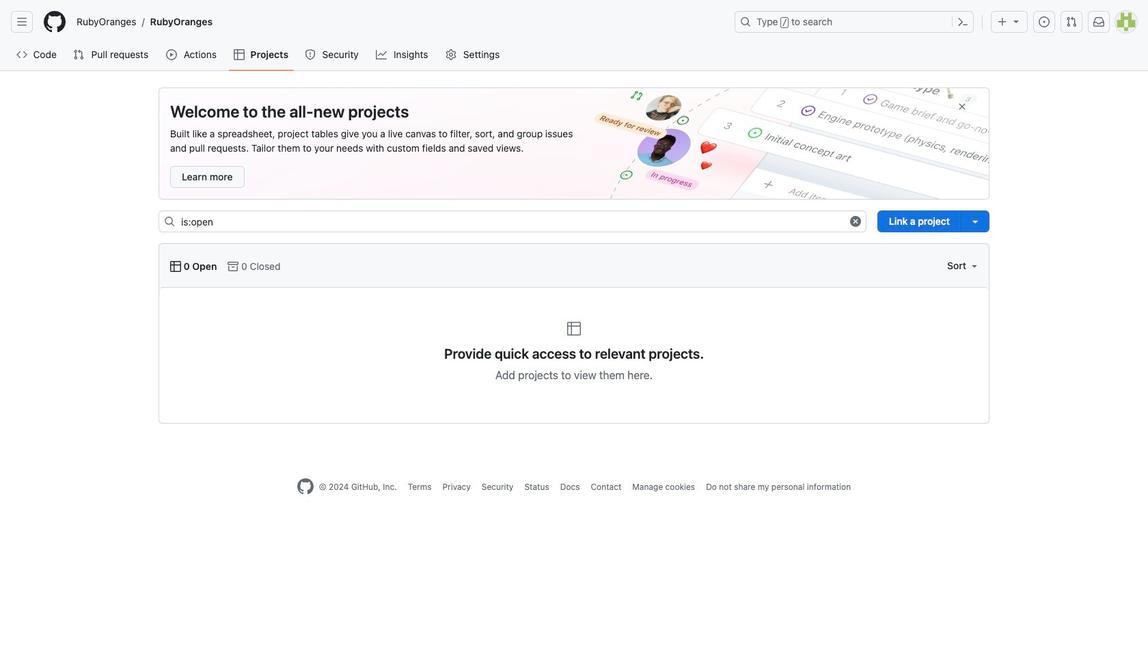 Task type: describe. For each thing, give the bounding box(es) containing it.
plus image
[[998, 16, 1009, 27]]

0 vertical spatial table image
[[234, 49, 245, 60]]

graph image
[[376, 49, 387, 60]]

table image
[[566, 321, 583, 337]]

issue opened image
[[1039, 16, 1050, 27]]

git pull request image
[[1067, 16, 1078, 27]]

homepage image
[[44, 11, 66, 33]]

0 horizontal spatial triangle down image
[[970, 261, 980, 271]]

shield image
[[305, 49, 316, 60]]

notifications image
[[1094, 16, 1105, 27]]

code image
[[16, 49, 27, 60]]

play image
[[166, 49, 177, 60]]



Task type: vqa. For each thing, say whether or not it's contained in the screenshot.
the 'Homepage' icon to the left
yes



Task type: locate. For each thing, give the bounding box(es) containing it.
table image down 'search' image on the top of the page
[[170, 261, 181, 272]]

list
[[71, 11, 727, 33]]

git pull request image
[[73, 49, 84, 60]]

search image
[[164, 216, 175, 227]]

Search all projects text field
[[159, 211, 867, 232]]

1 horizontal spatial triangle down image
[[1011, 16, 1022, 27]]

homepage image
[[297, 479, 314, 495]]

table image right play image
[[234, 49, 245, 60]]

1 horizontal spatial table image
[[234, 49, 245, 60]]

command palette image
[[958, 16, 969, 27]]

archive image
[[228, 261, 239, 272]]

clear image
[[850, 216, 861, 227]]

triangle down image
[[1011, 16, 1022, 27], [970, 261, 980, 271]]

0 horizontal spatial table image
[[170, 261, 181, 272]]

gear image
[[446, 49, 457, 60]]

close image
[[957, 101, 968, 112]]

1 vertical spatial triangle down image
[[970, 261, 980, 271]]

table image
[[234, 49, 245, 60], [170, 261, 181, 272]]

0 vertical spatial triangle down image
[[1011, 16, 1022, 27]]

1 vertical spatial table image
[[170, 261, 181, 272]]



